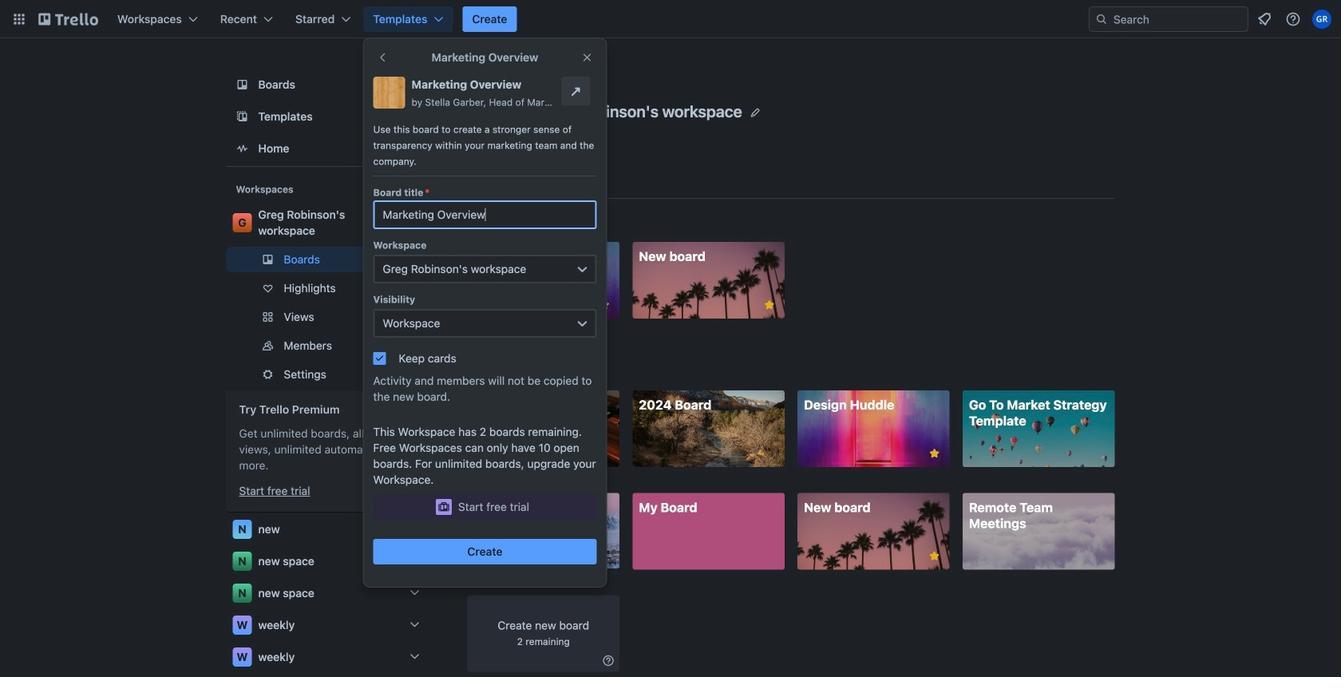 Task type: vqa. For each thing, say whether or not it's contained in the screenshot.
James Peterson marked's creatures,
no



Task type: locate. For each thing, give the bounding box(es) containing it.
home image
[[233, 139, 252, 158]]

open information menu image
[[1286, 11, 1302, 27]]

sm image
[[601, 653, 617, 669]]

click to unstar this board. it will be removed from your starred list. image
[[928, 549, 942, 563]]

board image
[[233, 75, 252, 94]]

click to unstar this board. it will be removed from your starred list. image
[[598, 298, 612, 312], [763, 298, 777, 312], [928, 447, 942, 461]]

back to home image
[[38, 6, 98, 32]]

None text field
[[373, 200, 597, 229]]

primary element
[[0, 0, 1342, 38]]



Task type: describe. For each thing, give the bounding box(es) containing it.
add image
[[405, 336, 425, 355]]

template board image
[[233, 107, 252, 126]]

Search field
[[1109, 8, 1248, 30]]

search image
[[1096, 13, 1109, 26]]

greg robinson (gregrobinson96) image
[[1313, 10, 1332, 29]]

close popover image
[[581, 51, 594, 64]]

0 notifications image
[[1256, 10, 1275, 29]]

return to previous screen image
[[377, 51, 389, 64]]

1 horizontal spatial click to unstar this board. it will be removed from your starred list. image
[[763, 298, 777, 312]]

2 horizontal spatial click to unstar this board. it will be removed from your starred list. image
[[928, 447, 942, 461]]

0 horizontal spatial click to unstar this board. it will be removed from your starred list. image
[[598, 298, 612, 312]]



